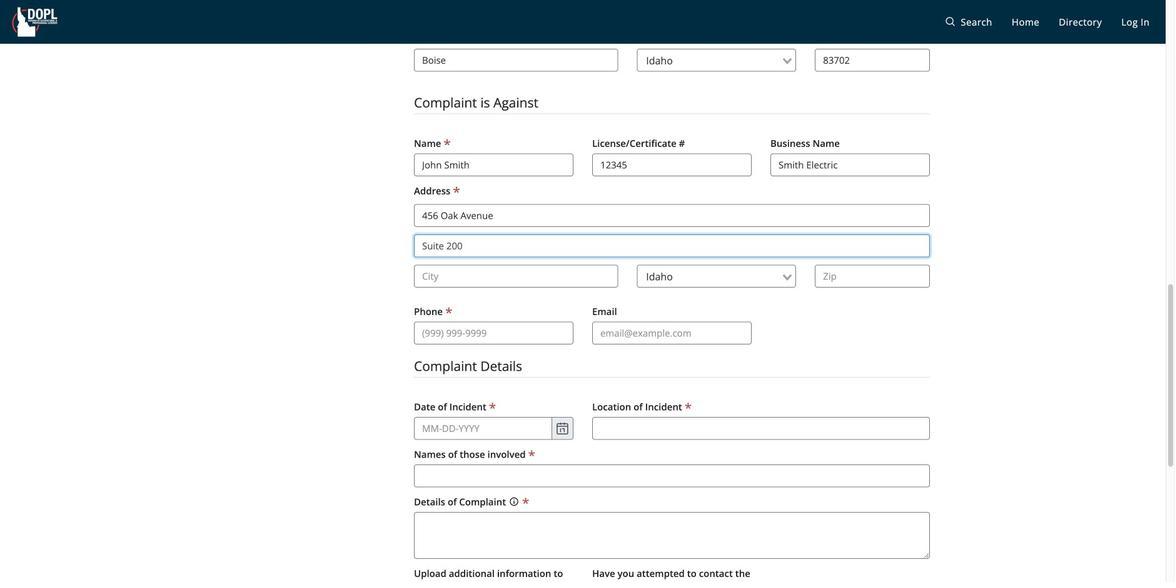 Task type: locate. For each thing, give the bounding box(es) containing it.
none search field inside search for option field
[[639, 49, 780, 71]]

upload additional information to support complaint element
[[414, 567, 574, 582]]

phone element
[[414, 305, 453, 319]]

search for option field down address line 2 text field
[[637, 265, 797, 288]]

search for option field down address line 2 text box
[[637, 49, 797, 72]]

location of incident element
[[592, 400, 692, 414]]

0 vertical spatial city text field
[[414, 49, 618, 72]]

1 vertical spatial city text field
[[414, 265, 618, 288]]

Zip text field
[[815, 265, 930, 288]]

name element
[[414, 136, 451, 150]]

1 search for option field from the top
[[637, 49, 797, 72]]

2 city text field from the top
[[414, 265, 618, 288]]

None search field
[[639, 49, 780, 71]]

business name element
[[771, 136, 840, 150]]

City text field
[[414, 49, 618, 72], [414, 265, 618, 288]]

Address Line 1 text field
[[414, 204, 930, 227]]

Search for option field
[[637, 49, 797, 72], [637, 265, 797, 288]]

Address Line 1 text field
[[414, 0, 930, 11]]

None search field
[[639, 266, 780, 287]]

Zip text field
[[815, 49, 930, 72]]

None text field
[[414, 154, 574, 176], [592, 154, 752, 176], [592, 417, 930, 440], [414, 154, 574, 176], [592, 154, 752, 176], [592, 417, 930, 440]]

None text field
[[771, 154, 930, 176], [414, 465, 930, 488], [414, 513, 930, 559], [771, 154, 930, 176], [414, 465, 930, 488], [414, 513, 930, 559]]

Address Line 2 text field
[[414, 18, 930, 41]]

names of those involved element
[[414, 448, 536, 462]]

0 vertical spatial search for option field
[[637, 49, 797, 72]]

email@example.com email field
[[592, 322, 752, 345]]

search image
[[946, 15, 956, 28]]

1 vertical spatial search for option field
[[637, 265, 797, 288]]

1 city text field from the top
[[414, 49, 618, 72]]

2 search for option field from the top
[[637, 265, 797, 288]]



Task type: describe. For each thing, give the bounding box(es) containing it.
Address Line 2 text field
[[414, 235, 930, 257]]

(999) 999-9999 telephone field
[[414, 322, 574, 345]]

search for option field for zip text box
[[637, 265, 797, 288]]

search for option field for zip text field at right top
[[637, 49, 797, 72]]

MM-DD-YYYY text field
[[414, 417, 552, 440]]

license/certificate # element
[[592, 136, 685, 150]]

info image
[[510, 497, 519, 508]]

city text field for address line 2 text box
[[414, 49, 618, 72]]

date of incident element
[[414, 400, 496, 414]]

email element
[[592, 305, 617, 319]]

none search field inside search for option field
[[639, 266, 780, 287]]

city text field for address line 2 text field
[[414, 265, 618, 288]]



Task type: vqa. For each thing, say whether or not it's contained in the screenshot.
UPLOAD ADDITIONAL INFORMATION TO SUPPORT COMPLAINT Element
yes



